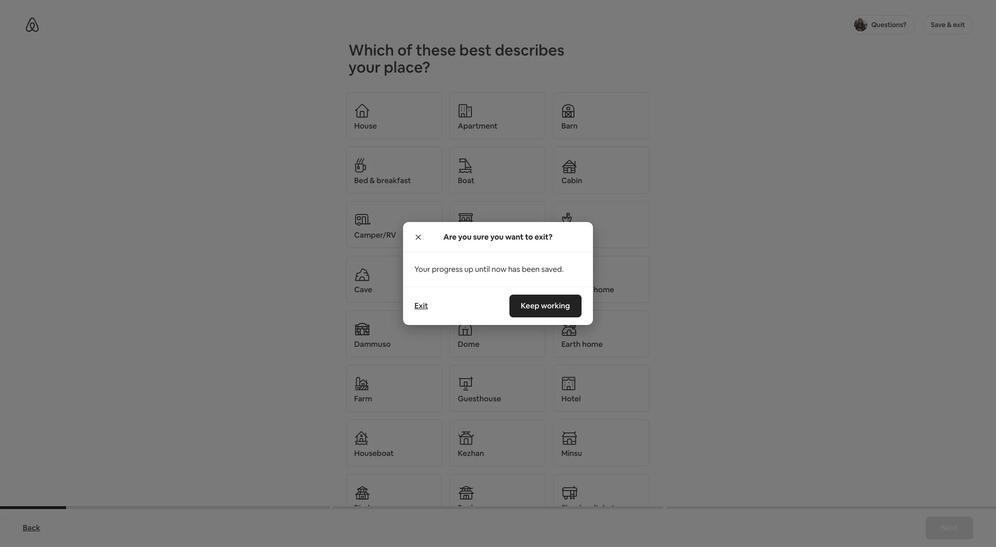 Task type: vqa. For each thing, say whether or not it's contained in the screenshot.
SERVICES
no



Task type: locate. For each thing, give the bounding box(es) containing it.
questions? button
[[850, 15, 916, 34]]

None button
[[554, 201, 650, 248]]

ryokan
[[458, 504, 484, 514]]

home for earth home
[[583, 340, 603, 350]]

Cave button
[[346, 256, 442, 303]]

earth
[[562, 340, 581, 350]]

bed & breakfast
[[354, 176, 411, 186]]

home right the earth
[[583, 340, 603, 350]]

boat
[[458, 176, 475, 186]]

Barn button
[[554, 92, 650, 139]]

& for save
[[948, 20, 952, 29]]

shepherd's hut
[[562, 504, 615, 514]]

home for cycladic home
[[594, 285, 615, 295]]

are you sure you want to exit? dialog
[[403, 222, 593, 325]]

Casa particular button
[[450, 201, 546, 248]]

Dome button
[[450, 311, 546, 358]]

home right cycladic
[[594, 285, 615, 295]]

progress
[[432, 265, 463, 275]]

Kezhan button
[[450, 420, 546, 467]]

saved.
[[542, 265, 564, 275]]

earth home
[[562, 340, 603, 350]]

your place?
[[349, 57, 431, 77]]

back
[[23, 524, 40, 534]]

camper/rv
[[354, 230, 397, 240]]

exit?
[[535, 232, 553, 242]]

Shepherd's hut button
[[554, 475, 650, 522]]

& left "exit"
[[948, 20, 952, 29]]

Container button
[[450, 256, 546, 303]]

you
[[459, 232, 472, 242], [491, 232, 504, 242]]

keep working
[[521, 301, 571, 311]]

& inside button
[[948, 20, 952, 29]]

Minsu button
[[554, 420, 650, 467]]

cabin
[[562, 176, 583, 186]]

1 vertical spatial home
[[583, 340, 603, 350]]

& inside 'button'
[[370, 176, 375, 186]]

kezhan
[[458, 449, 484, 459]]

dammuso
[[354, 340, 391, 350]]

0 vertical spatial &
[[948, 20, 952, 29]]

Ryokan button
[[450, 475, 546, 522]]

you right are
[[459, 232, 472, 242]]

dome
[[458, 340, 480, 350]]

& for bed
[[370, 176, 375, 186]]

0 horizontal spatial you
[[459, 232, 472, 242]]

home
[[594, 285, 615, 295], [583, 340, 603, 350]]

Guesthouse button
[[450, 365, 546, 412]]

cycladic
[[562, 285, 593, 295]]

next
[[942, 524, 959, 534]]

keep
[[521, 301, 540, 311]]

describes
[[495, 40, 565, 60]]

1 horizontal spatial &
[[948, 20, 952, 29]]

0 horizontal spatial &
[[370, 176, 375, 186]]

&
[[948, 20, 952, 29], [370, 176, 375, 186]]

particular
[[477, 230, 512, 240]]

Cabin button
[[554, 147, 650, 194]]

your progress up until now has been saved.
[[415, 265, 564, 275]]

your
[[415, 265, 431, 275]]

guesthouse
[[458, 394, 501, 404]]

house
[[354, 121, 377, 131]]

casa particular
[[458, 230, 512, 240]]

which of these best describes your place?
[[349, 40, 565, 77]]

save
[[932, 20, 946, 29]]

exit button
[[415, 301, 428, 311]]

0 vertical spatial home
[[594, 285, 615, 295]]

& right bed
[[370, 176, 375, 186]]

1 you from the left
[[459, 232, 472, 242]]

1 horizontal spatial you
[[491, 232, 504, 242]]

working
[[542, 301, 571, 311]]

which of these best describes your place? option group
[[346, 91, 650, 548]]

1 vertical spatial &
[[370, 176, 375, 186]]

you right sure at the left top of the page
[[491, 232, 504, 242]]

casa
[[458, 230, 476, 240]]

Houseboat button
[[346, 420, 442, 467]]



Task type: describe. For each thing, give the bounding box(es) containing it.
minsu
[[562, 449, 583, 459]]

Apartment button
[[450, 92, 546, 139]]

which
[[349, 40, 394, 60]]

House button
[[346, 92, 442, 139]]

Farm button
[[346, 365, 442, 412]]

questions?
[[872, 20, 907, 29]]

breakfast
[[377, 176, 411, 186]]

shepherd's
[[562, 504, 602, 514]]

best
[[460, 40, 492, 60]]

exit
[[415, 301, 428, 311]]

has
[[509, 265, 521, 275]]

Camper/RV button
[[346, 201, 442, 248]]

apartment
[[458, 121, 498, 131]]

want
[[506, 232, 524, 242]]

of
[[398, 40, 413, 60]]

now
[[492, 265, 507, 275]]

hut
[[603, 504, 615, 514]]

are
[[444, 232, 457, 242]]

2 you from the left
[[491, 232, 504, 242]]

cycladic home
[[562, 285, 615, 295]]

keep working button
[[510, 295, 582, 318]]

up
[[465, 265, 474, 275]]

to
[[525, 232, 533, 242]]

farm
[[354, 394, 372, 404]]

Earth home button
[[554, 311, 650, 358]]

houseboat
[[354, 449, 394, 459]]

until
[[475, 265, 490, 275]]

back button
[[18, 519, 45, 538]]

riad
[[354, 504, 370, 514]]

Bed & breakfast button
[[346, 147, 442, 194]]

are you sure you want to exit?
[[444, 232, 553, 242]]

save & exit
[[932, 20, 966, 29]]

sure
[[473, 232, 489, 242]]

exit
[[954, 20, 966, 29]]

save & exit button
[[923, 15, 974, 34]]

Hotel button
[[554, 365, 650, 412]]

Cycladic home button
[[554, 256, 650, 303]]

these
[[416, 40, 456, 60]]

next button
[[926, 517, 974, 540]]

container
[[458, 285, 494, 295]]

bed
[[354, 176, 368, 186]]

barn
[[562, 121, 578, 131]]

Riad button
[[346, 475, 442, 522]]

been
[[522, 265, 540, 275]]

Dammuso button
[[346, 311, 442, 358]]

Boat button
[[450, 147, 546, 194]]

cave
[[354, 285, 373, 295]]

hotel
[[562, 394, 581, 404]]



